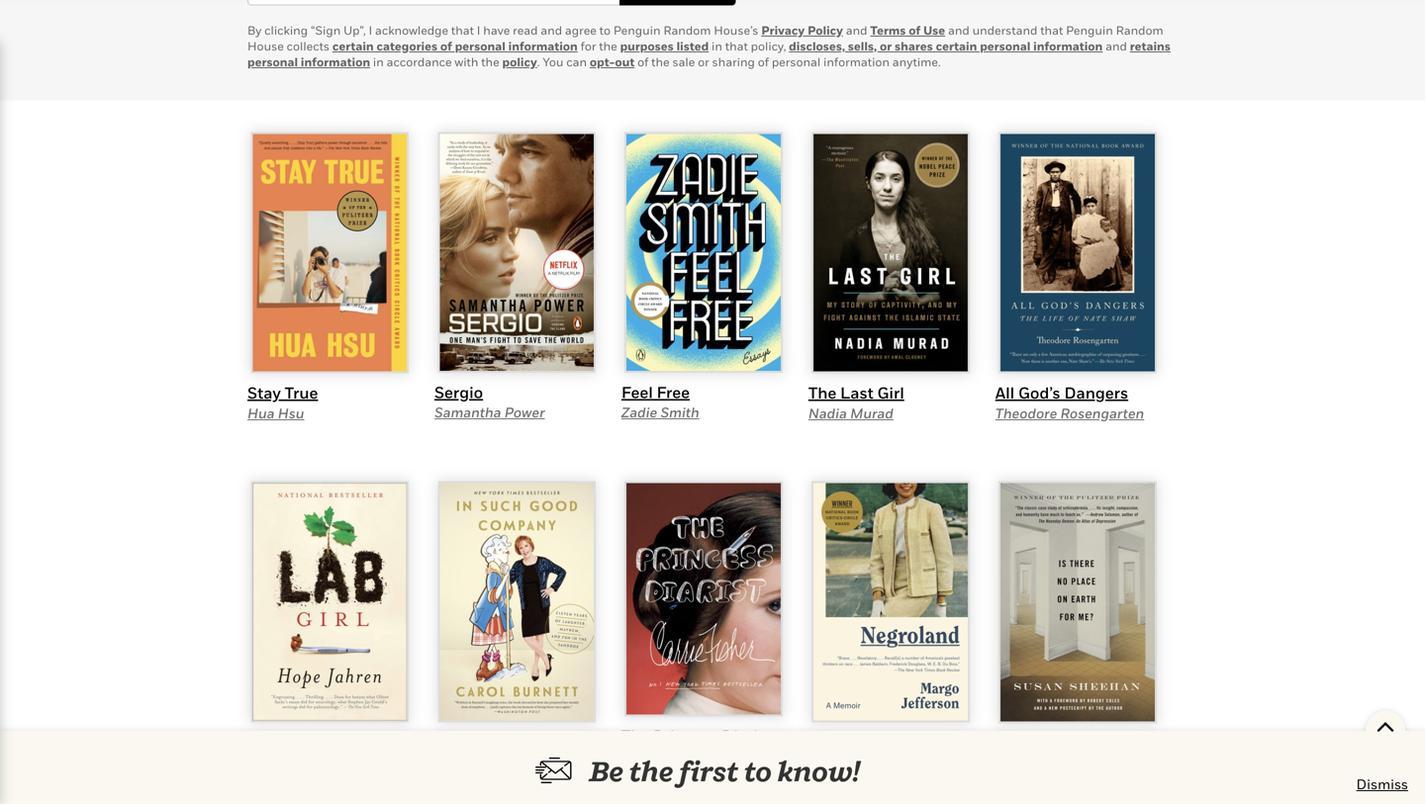 Task type: locate. For each thing, give the bounding box(es) containing it.
1 horizontal spatial penguin
[[1066, 23, 1113, 37]]

read
[[513, 23, 538, 37]]

1 horizontal spatial or
[[880, 39, 892, 53]]

the last girl nadia murad
[[808, 384, 904, 421]]

have
[[483, 23, 510, 37]]

or down listed
[[698, 55, 709, 69]]

up",
[[343, 23, 366, 37]]

0 horizontal spatial i
[[369, 23, 372, 37]]

zadie
[[621, 404, 657, 421]]

use
[[923, 23, 945, 37]]

random
[[663, 23, 711, 37], [1116, 23, 1164, 37]]

2 random from the left
[[1116, 23, 1164, 37]]

0 vertical spatial in
[[712, 39, 722, 53]]

be the first to know!
[[589, 755, 860, 788]]

house
[[247, 39, 284, 53]]

lab girl image
[[251, 482, 409, 723]]

collects
[[287, 39, 330, 53]]

and inside and understand that penguin random house collects
[[948, 23, 970, 37]]

personal down discloses,
[[772, 55, 821, 69]]

to
[[599, 23, 611, 37], [744, 755, 772, 788]]

dismiss
[[1356, 776, 1408, 793]]

0 vertical spatial the
[[808, 384, 837, 402]]

1 horizontal spatial to
[[744, 755, 772, 788]]

0 vertical spatial or
[[880, 39, 892, 53]]

1 penguin from the left
[[613, 23, 661, 37]]

all god's dangers link
[[995, 384, 1128, 402]]

negroland image
[[812, 482, 970, 723]]

opt-
[[590, 55, 615, 69]]

that down house's
[[725, 39, 748, 53]]

of down the purposes
[[637, 55, 649, 69]]

discloses, sells, or shares certain personal information link
[[789, 39, 1103, 53]]

0 horizontal spatial to
[[599, 23, 611, 37]]

information inside retains personal information
[[301, 55, 370, 69]]

certain down use
[[936, 39, 977, 53]]

jefferson
[[854, 755, 916, 771]]

i right up",
[[369, 23, 372, 37]]

that right understand
[[1040, 23, 1063, 37]]

by
[[247, 23, 262, 37]]

out
[[615, 55, 635, 69]]

the up "opt-out" "link"
[[599, 39, 617, 53]]

that up certain categories of personal information link
[[451, 23, 474, 37]]

1 horizontal spatial certain
[[936, 39, 977, 53]]

to down 'diarist'
[[744, 755, 772, 788]]

2 certain from the left
[[936, 39, 977, 53]]

of
[[909, 23, 921, 37], [440, 39, 452, 53], [637, 55, 649, 69], [758, 55, 769, 69]]

the last girl image
[[812, 132, 970, 374]]

in down categories
[[373, 55, 384, 69]]

penguin
[[613, 23, 661, 37], [1066, 23, 1113, 37]]

the for the last girl
[[808, 384, 837, 402]]

2 penguin from the left
[[1066, 23, 1113, 37]]

feel free link
[[621, 383, 690, 402]]

information down collects
[[301, 55, 370, 69]]

all god's dangers image
[[999, 132, 1157, 374]]

0 horizontal spatial random
[[663, 23, 711, 37]]

the princess diarist carrie fisher
[[621, 727, 772, 765]]

penguin inside and understand that penguin random house collects
[[1066, 23, 1113, 37]]

terms of use link
[[870, 23, 945, 37]]

sergio
[[434, 383, 483, 402]]

random up retains
[[1116, 23, 1164, 37]]

personal down understand
[[980, 39, 1031, 53]]

the princess diarist link
[[621, 727, 772, 746]]

listed
[[677, 39, 709, 53]]

the inside the last girl nadia murad
[[808, 384, 837, 402]]

or
[[880, 39, 892, 53], [698, 55, 709, 69]]

and understand that penguin random house collects
[[247, 23, 1164, 53]]

diarist
[[722, 727, 772, 746]]

zadie smith link
[[621, 404, 699, 421]]

that
[[451, 23, 474, 37], [1040, 23, 1063, 37], [725, 39, 748, 53]]

0 horizontal spatial the
[[621, 727, 650, 746]]

policy
[[502, 55, 537, 69]]

free
[[657, 383, 690, 402]]

1 horizontal spatial that
[[725, 39, 748, 53]]

the princess diarist image
[[625, 482, 783, 717]]

all
[[995, 384, 1015, 402]]

privacy
[[761, 23, 805, 37]]

penguin up the purposes
[[613, 23, 661, 37]]

information
[[508, 39, 578, 53], [1033, 39, 1103, 53], [301, 55, 370, 69], [823, 55, 890, 69]]

acknowledge
[[375, 23, 448, 37]]

0 vertical spatial to
[[599, 23, 611, 37]]

or down terms
[[880, 39, 892, 53]]

expand/collapse sign up banner image
[[1376, 712, 1395, 741]]

the up the 'carrie'
[[621, 727, 650, 746]]

2 horizontal spatial that
[[1040, 23, 1063, 37]]

hua hsu link
[[247, 405, 304, 421]]

the last girl link
[[808, 384, 904, 402]]

dangers
[[1064, 384, 1128, 402]]

retains personal information link
[[247, 39, 1171, 69]]

personal down house
[[247, 55, 298, 69]]

in
[[712, 39, 722, 53], [373, 55, 384, 69]]

last
[[840, 384, 874, 402]]

1 vertical spatial in
[[373, 55, 384, 69]]

be
[[589, 755, 624, 788]]

sergio link
[[434, 383, 483, 402]]

1 horizontal spatial i
[[477, 23, 480, 37]]

to right agree
[[599, 23, 611, 37]]

1 vertical spatial the
[[621, 727, 650, 746]]

stay true image
[[251, 132, 409, 374]]

the up nadia
[[808, 384, 837, 402]]

feel free image
[[625, 132, 783, 373]]

the
[[599, 39, 617, 53], [481, 55, 499, 69], [651, 55, 670, 69], [629, 755, 674, 788]]

penguin right understand
[[1066, 23, 1113, 37]]

i left have on the left of page
[[477, 23, 480, 37]]

certain
[[332, 39, 374, 53], [936, 39, 977, 53]]

god's
[[1018, 384, 1061, 402]]

smith
[[661, 404, 699, 421]]

1 horizontal spatial random
[[1116, 23, 1164, 37]]

stay
[[247, 384, 281, 402]]

sale
[[672, 55, 695, 69]]

purposes listed link
[[620, 39, 709, 53]]

1 horizontal spatial the
[[808, 384, 837, 402]]

and up "discloses, sells, or shares certain personal information" link on the right of the page
[[948, 23, 970, 37]]

personal
[[455, 39, 506, 53], [980, 39, 1031, 53], [247, 55, 298, 69], [772, 55, 821, 69]]

1 horizontal spatial in
[[712, 39, 722, 53]]

carrie fisher link
[[621, 748, 705, 765]]

1 vertical spatial or
[[698, 55, 709, 69]]

sergio samantha power
[[434, 383, 545, 421]]

nadia murad link
[[808, 405, 894, 421]]

random up listed
[[663, 23, 711, 37]]

in up 'sharing'
[[712, 39, 722, 53]]

that inside and understand that penguin random house collects
[[1040, 23, 1063, 37]]

the inside the princess diarist carrie fisher
[[621, 727, 650, 746]]

of up shares
[[909, 23, 921, 37]]

nadia
[[808, 405, 847, 421]]

0 horizontal spatial penguin
[[613, 23, 661, 37]]

anytime.
[[893, 55, 941, 69]]

the for the princess diarist
[[621, 727, 650, 746]]

certain down up",
[[332, 39, 374, 53]]

Enter Email email field
[[247, 0, 620, 5]]

2 i from the left
[[477, 23, 480, 37]]

girl
[[877, 384, 904, 402]]

of down policy,
[[758, 55, 769, 69]]

i
[[369, 23, 372, 37], [477, 23, 480, 37]]

0 horizontal spatial certain
[[332, 39, 374, 53]]

samantha
[[434, 404, 501, 421]]



Task type: vqa. For each thing, say whether or not it's contained in the screenshot.
police
no



Task type: describe. For each thing, give the bounding box(es) containing it.
0 horizontal spatial that
[[451, 23, 474, 37]]

and left retains
[[1106, 39, 1127, 53]]

terms
[[870, 23, 906, 37]]

theodore rosengarten link
[[995, 405, 1144, 421]]

feel free zadie smith
[[621, 383, 699, 421]]

in accordance with the policy . you can opt-out of the sale or sharing of personal information anytime.
[[370, 55, 941, 69]]

agree
[[565, 23, 597, 37]]

"sign
[[311, 23, 341, 37]]

stay true hua hsu
[[247, 384, 318, 421]]

information up '.'
[[508, 39, 578, 53]]

feel
[[621, 383, 653, 402]]

rosengarten
[[1060, 405, 1144, 421]]

0 horizontal spatial or
[[698, 55, 709, 69]]

clicking
[[264, 23, 308, 37]]

.
[[537, 55, 540, 69]]

policy,
[[751, 39, 786, 53]]

sharing
[[712, 55, 755, 69]]

dismiss link
[[1356, 775, 1408, 795]]

understand
[[972, 23, 1038, 37]]

murad
[[850, 405, 894, 421]]

certain categories of personal information for the purposes listed in that policy, discloses, sells, or shares certain personal information and
[[332, 39, 1130, 53]]

princess
[[653, 727, 718, 746]]

know!
[[777, 755, 860, 788]]

the down purposes listed link
[[651, 55, 670, 69]]

by clicking "sign up", i acknowledge that i have read and agree to penguin random house's privacy policy and terms of use
[[247, 23, 945, 37]]

margo jefferson
[[808, 755, 916, 771]]

shares
[[895, 39, 933, 53]]

1 certain from the left
[[332, 39, 374, 53]]

purposes
[[620, 39, 674, 53]]

first
[[679, 755, 739, 788]]

the right be at the left of the page
[[629, 755, 674, 788]]

personal up with
[[455, 39, 506, 53]]

1 i from the left
[[369, 23, 372, 37]]

margo
[[808, 755, 851, 771]]

can
[[566, 55, 587, 69]]

and right read
[[541, 23, 562, 37]]

0 horizontal spatial in
[[373, 55, 384, 69]]

margo jefferson link
[[808, 755, 916, 771]]

stay true link
[[247, 384, 318, 402]]

hsu
[[278, 405, 304, 421]]

house's
[[714, 23, 759, 37]]

for
[[581, 39, 596, 53]]

fisher
[[664, 748, 705, 765]]

carrie
[[621, 748, 661, 765]]

personal inside retains personal information
[[247, 55, 298, 69]]

1 vertical spatial to
[[744, 755, 772, 788]]

the right with
[[481, 55, 499, 69]]

retains
[[1130, 39, 1171, 53]]

retains personal information
[[247, 39, 1171, 69]]

theodore
[[995, 405, 1057, 421]]

sells,
[[848, 39, 877, 53]]

sergio image
[[438, 132, 596, 373]]

policy
[[808, 23, 843, 37]]

true
[[285, 384, 318, 402]]

opt-out link
[[590, 55, 635, 69]]

hua
[[247, 405, 275, 421]]

accordance
[[387, 55, 452, 69]]

all god's dangers theodore rosengarten
[[995, 384, 1144, 421]]

in such good company image
[[438, 482, 596, 723]]

power
[[504, 404, 545, 421]]

random inside and understand that penguin random house collects
[[1116, 23, 1164, 37]]

is there no place on earth for me? image
[[999, 482, 1157, 724]]

1 random from the left
[[663, 23, 711, 37]]

discloses,
[[789, 39, 845, 53]]

policy link
[[502, 55, 537, 69]]

information down understand
[[1033, 39, 1103, 53]]

with
[[455, 55, 478, 69]]

information down sells,
[[823, 55, 890, 69]]

and up sells,
[[846, 23, 868, 37]]

categories
[[377, 39, 438, 53]]

privacy policy link
[[761, 23, 843, 37]]

certain categories of personal information link
[[332, 39, 578, 53]]

you
[[543, 55, 564, 69]]

of up accordance
[[440, 39, 452, 53]]



